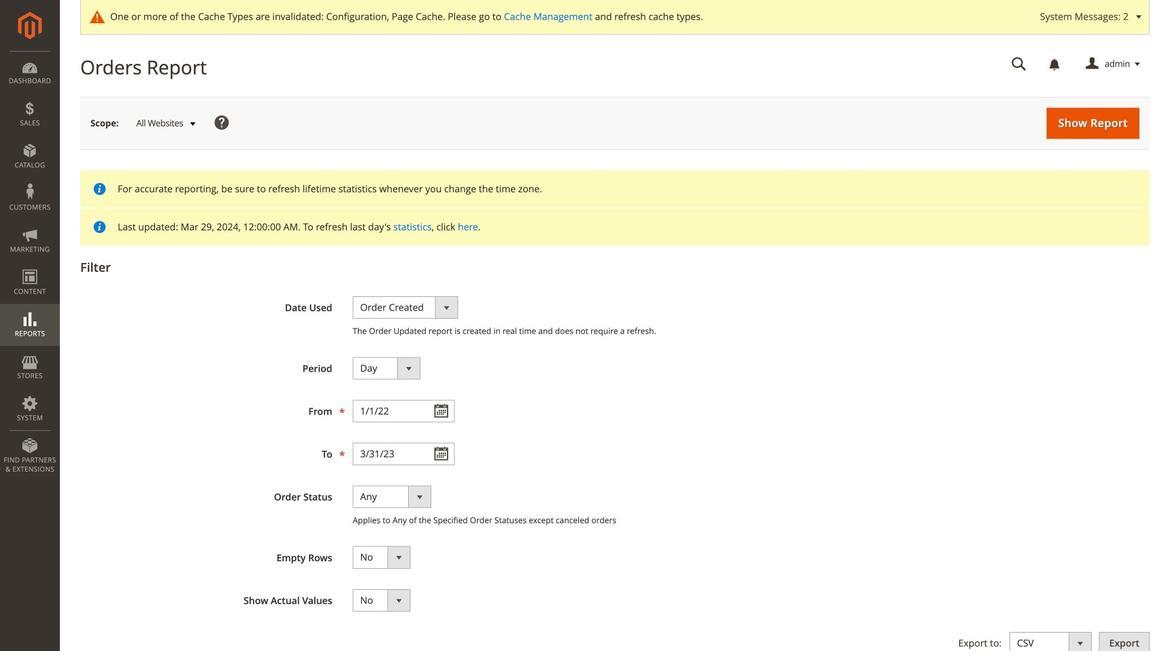 Task type: describe. For each thing, give the bounding box(es) containing it.
magento admin panel image
[[18, 12, 42, 39]]



Task type: locate. For each thing, give the bounding box(es) containing it.
menu bar
[[0, 51, 60, 481]]

None text field
[[1002, 52, 1036, 76]]

None text field
[[353, 400, 455, 423], [353, 443, 455, 466], [353, 400, 455, 423], [353, 443, 455, 466]]



